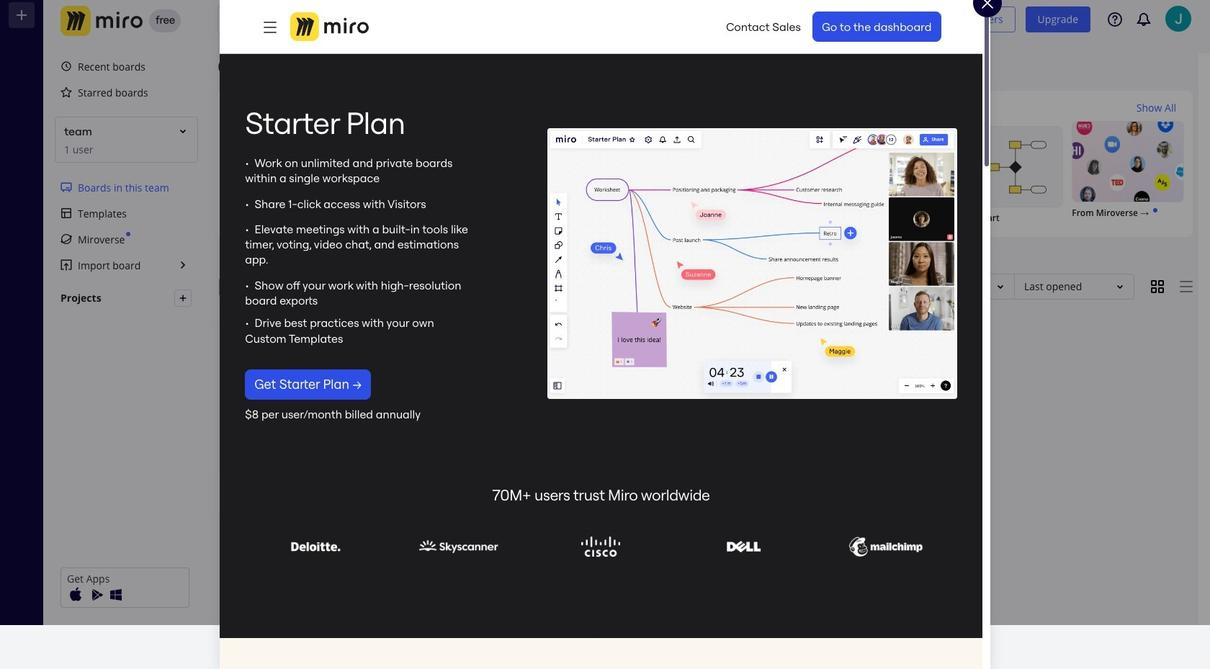 Task type: locate. For each thing, give the bounding box(es) containing it.
2 vertical spatial spagx image
[[179, 294, 187, 303]]

2 vertical spatial spagx image
[[61, 208, 72, 219]]

Search boards text field
[[263, 6, 579, 32]]

learning center image
[[1109, 12, 1123, 27]]

spagx image inside current team section "region"
[[61, 234, 72, 245]]

close image
[[980, 0, 997, 12]]

spagx image
[[61, 86, 72, 98], [274, 158, 291, 175], [61, 208, 72, 219]]

img image
[[61, 6, 143, 36], [67, 587, 84, 604], [87, 587, 105, 604], [107, 587, 125, 604]]

1 vertical spatial spagx image
[[61, 234, 72, 245]]

current team section region
[[52, 174, 200, 278]]

spagx image
[[61, 61, 72, 72], [61, 234, 72, 245], [179, 294, 187, 303]]



Task type: vqa. For each thing, say whether or not it's contained in the screenshot.
SPAGX image to the bottom
yes



Task type: describe. For each thing, give the bounding box(es) containing it.
0 vertical spatial spagx image
[[61, 61, 72, 72]]

spagx image inside current team section "region"
[[61, 208, 72, 219]]

feed image
[[1136, 11, 1153, 28]]

0 vertical spatial spagx image
[[61, 86, 72, 98]]

1 vertical spatial spagx image
[[274, 158, 291, 175]]



